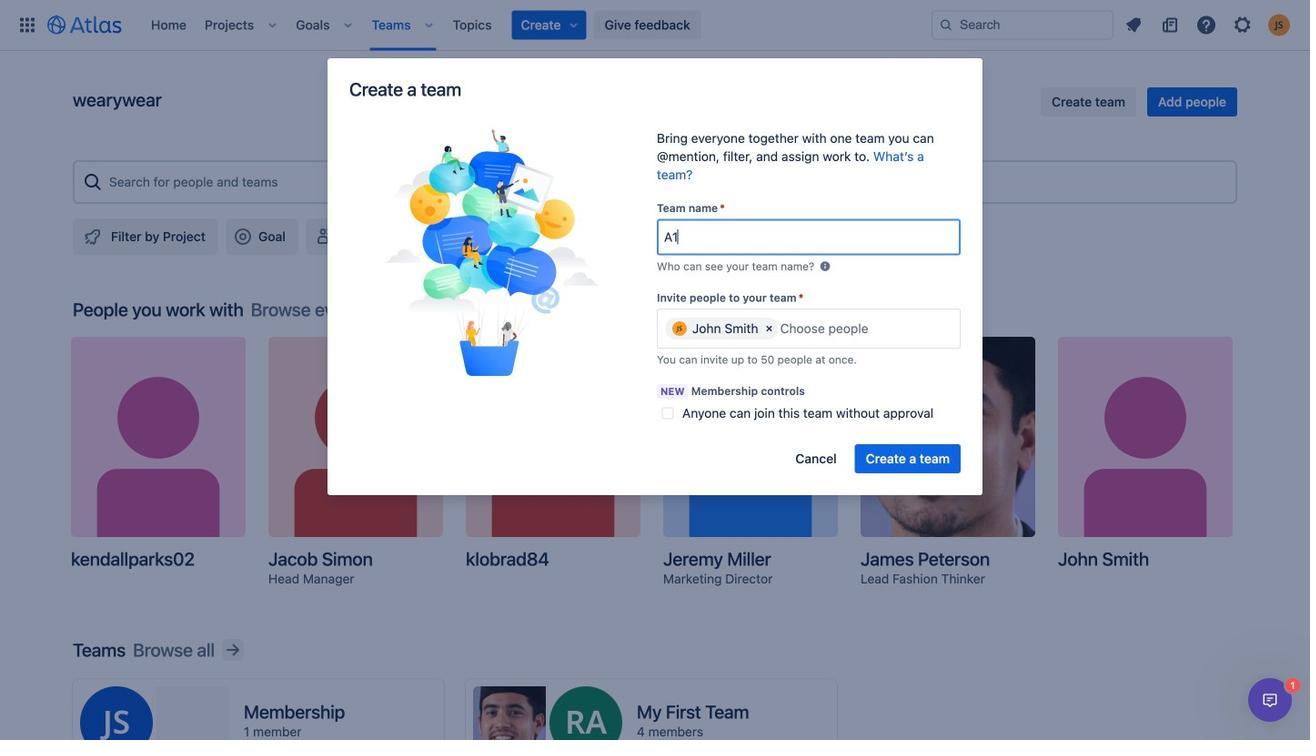 Task type: locate. For each thing, give the bounding box(es) containing it.
create a team image
[[385, 129, 600, 376]]

clear image
[[762, 321, 777, 336]]

None search field
[[932, 10, 1114, 40]]

Search for people and teams field
[[104, 166, 1229, 198]]

your team name is visible to anyone in your organisation. it may be visible on work shared outside your organisation. image
[[819, 259, 833, 274]]

Search field
[[932, 10, 1114, 40]]

create a team element
[[365, 129, 620, 381]]

banner
[[0, 0, 1311, 51]]

e.g. HR Team, Redesign Project, Team Mango field
[[659, 221, 960, 254]]

dialog
[[1249, 678, 1293, 722]]



Task type: describe. For each thing, give the bounding box(es) containing it.
search image
[[940, 18, 954, 32]]

top element
[[11, 0, 932, 51]]

search for people and teams image
[[82, 171, 104, 193]]

browse all image
[[222, 639, 244, 661]]

help image
[[1196, 14, 1218, 36]]

browse everyone image
[[397, 299, 418, 320]]



Task type: vqa. For each thing, say whether or not it's contained in the screenshot.
The 'Search' FIELD
yes



